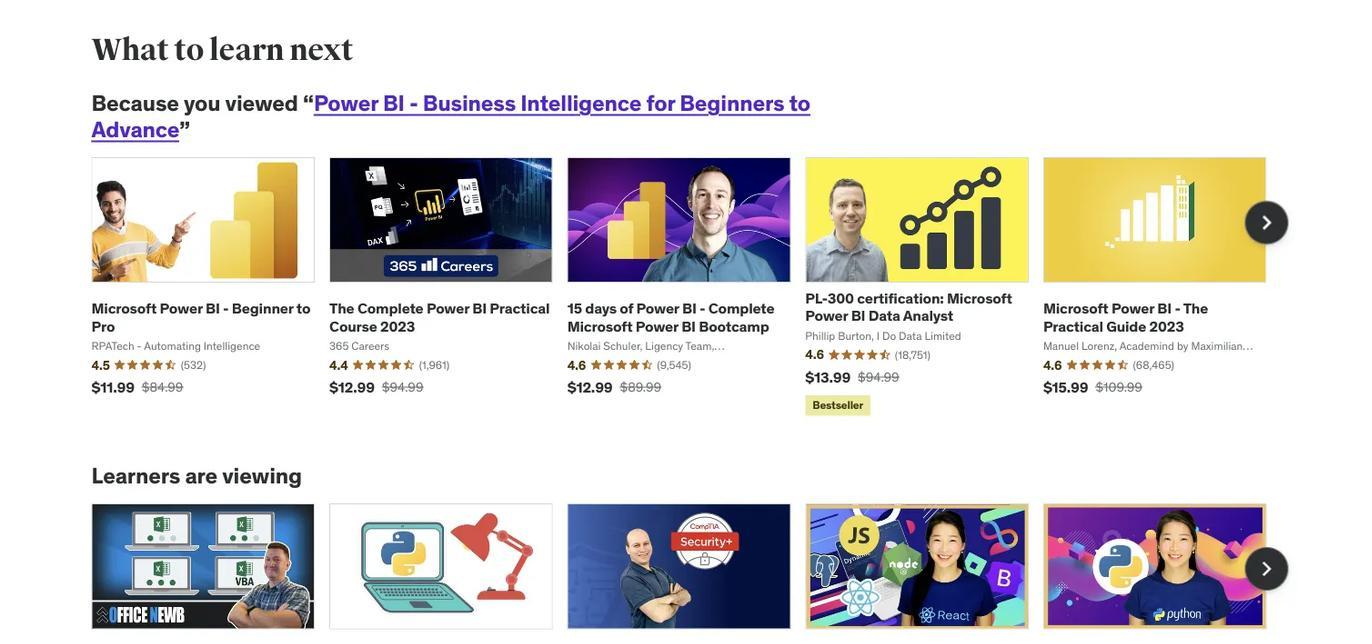 Task type: describe. For each thing, give the bounding box(es) containing it.
bi inside microsoft power bi - the practical guide 2023
[[1157, 300, 1172, 318]]

learners
[[91, 463, 180, 490]]

what to learn next
[[91, 32, 353, 69]]

of
[[620, 300, 633, 318]]

learn
[[209, 32, 284, 69]]

pl-300 certification: microsoft power bi data analyst
[[805, 290, 1012, 326]]

the inside microsoft power bi - the practical guide 2023
[[1183, 300, 1208, 318]]

2023 inside microsoft power bi - the practical guide 2023
[[1149, 317, 1184, 336]]

complete inside 15 days of power bi - complete microsoft power bi bootcamp
[[708, 300, 774, 318]]

viewing
[[222, 463, 302, 490]]

microsoft inside pl-300 certification: microsoft power bi data analyst
[[947, 290, 1012, 308]]

power inside microsoft power bi - beginner to pro
[[160, 300, 202, 318]]

bi inside power bi - business intelligence for beginners to advance
[[383, 90, 405, 117]]

- inside 15 days of power bi - complete microsoft power bi bootcamp
[[699, 300, 705, 318]]

"
[[179, 116, 190, 143]]

analyst
[[903, 307, 953, 326]]

"
[[303, 90, 314, 117]]

power inside pl-300 certification: microsoft power bi data analyst
[[805, 307, 848, 326]]

power inside the complete power bi practical course 2023
[[427, 300, 469, 318]]

what
[[91, 32, 169, 69]]

guide
[[1106, 317, 1146, 336]]

300
[[828, 290, 854, 308]]

carousel element for learners are viewing
[[91, 504, 1288, 638]]

the inside the complete power bi practical course 2023
[[329, 300, 354, 318]]

the complete power bi practical course 2023 link
[[329, 300, 550, 336]]

to inside power bi - business intelligence for beginners to advance
[[789, 90, 810, 117]]

15 days of power bi - complete microsoft power bi bootcamp
[[567, 300, 774, 336]]

complete inside the complete power bi practical course 2023
[[357, 300, 423, 318]]

pl-
[[805, 290, 828, 308]]

because
[[91, 90, 179, 117]]

intelligence
[[520, 90, 642, 117]]

microsoft power bi - beginner to pro
[[91, 300, 311, 336]]

bi inside the complete power bi practical course 2023
[[472, 300, 487, 318]]

practical inside the complete power bi practical course 2023
[[490, 300, 550, 318]]

beginner
[[232, 300, 293, 318]]

advance
[[91, 116, 179, 143]]

microsoft inside microsoft power bi - the practical guide 2023
[[1043, 300, 1108, 318]]

learners are viewing
[[91, 463, 302, 490]]

the complete power bi practical course 2023
[[329, 300, 550, 336]]

business
[[423, 90, 516, 117]]

next image for because you viewed "
[[1252, 209, 1281, 238]]

because you viewed "
[[91, 90, 314, 117]]

microsoft power bi - the practical guide 2023
[[1043, 300, 1208, 336]]

15 days of power bi - complete microsoft power bi bootcamp link
[[567, 300, 774, 336]]



Task type: vqa. For each thing, say whether or not it's contained in the screenshot.
the top CSS
no



Task type: locate. For each thing, give the bounding box(es) containing it.
2023
[[380, 317, 415, 336], [1149, 317, 1184, 336]]

the right guide
[[1183, 300, 1208, 318]]

course
[[329, 317, 377, 336]]

power inside power bi - business intelligence for beginners to advance
[[314, 90, 378, 117]]

next image for learners are viewing
[[1252, 556, 1281, 585]]

practical left 15 at the left of the page
[[490, 300, 550, 318]]

to
[[174, 32, 204, 69], [789, 90, 810, 117], [296, 300, 311, 318]]

viewed
[[225, 90, 298, 117]]

- inside microsoft power bi - the practical guide 2023
[[1175, 300, 1181, 318]]

1 horizontal spatial to
[[296, 300, 311, 318]]

power bi - business intelligence for beginners to advance
[[91, 90, 810, 143]]

days
[[585, 300, 617, 318]]

for
[[646, 90, 675, 117]]

0 horizontal spatial to
[[174, 32, 204, 69]]

0 horizontal spatial practical
[[490, 300, 550, 318]]

1 horizontal spatial the
[[1183, 300, 1208, 318]]

1 carousel element from the top
[[91, 158, 1288, 420]]

carousel element
[[91, 158, 1288, 420], [91, 504, 1288, 638]]

data
[[868, 307, 900, 326]]

the right beginner
[[329, 300, 354, 318]]

2 carousel element from the top
[[91, 504, 1288, 638]]

next
[[289, 32, 353, 69]]

power
[[314, 90, 378, 117], [160, 300, 202, 318], [427, 300, 469, 318], [636, 300, 679, 318], [1111, 300, 1154, 318], [805, 307, 848, 326], [636, 317, 678, 336]]

power inside microsoft power bi - the practical guide 2023
[[1111, 300, 1154, 318]]

0 vertical spatial to
[[174, 32, 204, 69]]

2 horizontal spatial to
[[789, 90, 810, 117]]

2 vertical spatial to
[[296, 300, 311, 318]]

practical inside microsoft power bi - the practical guide 2023
[[1043, 317, 1103, 336]]

bi inside pl-300 certification: microsoft power bi data analyst
[[851, 307, 865, 326]]

to inside microsoft power bi - beginner to pro
[[296, 300, 311, 318]]

microsoft inside 15 days of power bi - complete microsoft power bi bootcamp
[[567, 317, 633, 336]]

2 complete from the left
[[708, 300, 774, 318]]

certification:
[[857, 290, 944, 308]]

1 the from the left
[[329, 300, 354, 318]]

bootcamp
[[699, 317, 769, 336]]

microsoft power bi - beginner to pro link
[[91, 300, 311, 336]]

1 complete from the left
[[357, 300, 423, 318]]

carousel element for because you viewed "
[[91, 158, 1288, 420]]

practical left guide
[[1043, 317, 1103, 336]]

0 horizontal spatial the
[[329, 300, 354, 318]]

2023 inside the complete power bi practical course 2023
[[380, 317, 415, 336]]

2023 right course
[[380, 317, 415, 336]]

microsoft power bi - the practical guide 2023 link
[[1043, 300, 1208, 336]]

2023 right guide
[[1149, 317, 1184, 336]]

the
[[329, 300, 354, 318], [1183, 300, 1208, 318]]

-
[[409, 90, 418, 117], [223, 300, 229, 318], [699, 300, 705, 318], [1175, 300, 1181, 318]]

bi inside microsoft power bi - beginner to pro
[[206, 300, 220, 318]]

complete
[[357, 300, 423, 318], [708, 300, 774, 318]]

0 horizontal spatial 2023
[[380, 317, 415, 336]]

1 horizontal spatial practical
[[1043, 317, 1103, 336]]

to right beginner
[[296, 300, 311, 318]]

15
[[567, 300, 582, 318]]

to right beginners
[[789, 90, 810, 117]]

beginners
[[680, 90, 784, 117]]

are
[[185, 463, 217, 490]]

- left beginner
[[223, 300, 229, 318]]

1 vertical spatial next image
[[1252, 556, 1281, 585]]

1 horizontal spatial 2023
[[1149, 317, 1184, 336]]

carousel element containing pl-300 certification: microsoft power bi data analyst
[[91, 158, 1288, 420]]

power bi - business intelligence for beginners to advance link
[[91, 90, 810, 143]]

microsoft inside microsoft power bi - beginner to pro
[[91, 300, 157, 318]]

- inside power bi - business intelligence for beginners to advance
[[409, 90, 418, 117]]

1 horizontal spatial complete
[[708, 300, 774, 318]]

1 vertical spatial carousel element
[[91, 504, 1288, 638]]

1 next image from the top
[[1252, 209, 1281, 238]]

1 vertical spatial to
[[789, 90, 810, 117]]

practical
[[490, 300, 550, 318], [1043, 317, 1103, 336]]

2 next image from the top
[[1252, 556, 1281, 585]]

0 vertical spatial next image
[[1252, 209, 1281, 238]]

2 the from the left
[[1183, 300, 1208, 318]]

- left business
[[409, 90, 418, 117]]

you
[[184, 90, 220, 117]]

next image
[[1252, 209, 1281, 238], [1252, 556, 1281, 585]]

0 horizontal spatial complete
[[357, 300, 423, 318]]

- right guide
[[1175, 300, 1181, 318]]

microsoft
[[947, 290, 1012, 308], [91, 300, 157, 318], [1043, 300, 1108, 318], [567, 317, 633, 336]]

2 2023 from the left
[[1149, 317, 1184, 336]]

pro
[[91, 317, 115, 336]]

0 vertical spatial carousel element
[[91, 158, 1288, 420]]

1 2023 from the left
[[380, 317, 415, 336]]

to up you
[[174, 32, 204, 69]]

bi
[[383, 90, 405, 117], [206, 300, 220, 318], [472, 300, 487, 318], [682, 300, 696, 318], [1157, 300, 1172, 318], [851, 307, 865, 326], [681, 317, 696, 336]]

pl-300 certification: microsoft power bi data analyst link
[[805, 290, 1012, 326]]

- right the of
[[699, 300, 705, 318]]

- inside microsoft power bi - beginner to pro
[[223, 300, 229, 318]]



